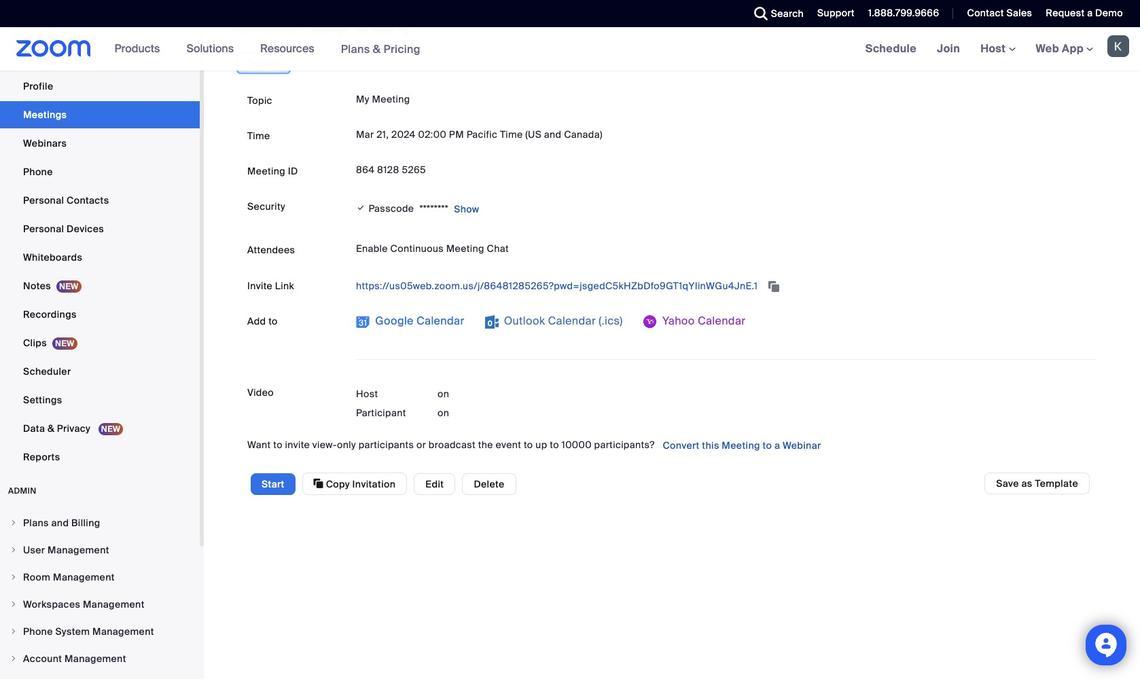 Task type: locate. For each thing, give the bounding box(es) containing it.
time left (us
[[500, 128, 523, 141]]

management down workspaces management menu item
[[92, 626, 154, 638]]

web app button
[[1036, 41, 1094, 56]]

personal contacts link
[[0, 187, 200, 214]]

copy url image
[[768, 282, 781, 292]]

user
[[23, 545, 45, 557]]

contact sales link
[[958, 0, 1036, 27], [968, 7, 1033, 19]]

0 vertical spatial right image
[[10, 519, 18, 528]]

right image for plans
[[10, 519, 18, 528]]

the
[[478, 439, 494, 451]]

0 horizontal spatial meetings
[[23, 109, 67, 121]]

manage
[[313, 23, 350, 35]]

management for account management
[[65, 653, 126, 666]]

0 vertical spatial &
[[373, 42, 381, 56]]

0 vertical spatial plans
[[341, 42, 370, 56]]

profile picture image
[[1108, 35, 1130, 57]]

right image down 'admin'
[[10, 519, 18, 528]]

my for my meetings
[[237, 23, 250, 35]]

2 on from the top
[[438, 407, 450, 419]]

phone inside personal menu 'menu'
[[23, 166, 53, 178]]

plans & pricing link
[[341, 42, 421, 56], [341, 42, 421, 56]]

btn image left outlook
[[485, 315, 499, 329]]

0 horizontal spatial calendar
[[417, 314, 465, 328]]

personal devices link
[[0, 216, 200, 243]]

my up mar
[[356, 93, 370, 105]]

calendar for outlook
[[548, 314, 596, 328]]

1 vertical spatial a
[[775, 440, 781, 452]]

personal devices
[[23, 223, 104, 235]]

plans up "user"
[[23, 517, 49, 530]]

devices
[[67, 223, 104, 235]]

0 horizontal spatial &
[[48, 423, 54, 435]]

& right data
[[48, 423, 54, 435]]

1 vertical spatial and
[[51, 517, 69, 530]]

right image inside workspaces management menu item
[[10, 601, 18, 609]]

meeting up 21,
[[372, 93, 410, 105]]

host element for host
[[438, 388, 519, 401]]

& for privacy
[[48, 423, 54, 435]]

0 vertical spatial host element
[[438, 388, 519, 401]]

my for my meeting
[[356, 93, 370, 105]]

meetings
[[253, 23, 296, 35], [23, 109, 67, 121]]

1 phone from the top
[[23, 166, 53, 178]]

management
[[48, 545, 109, 557], [53, 572, 115, 584], [83, 599, 145, 611], [92, 626, 154, 638], [65, 653, 126, 666]]

host element for participant
[[438, 407, 519, 420]]

1 vertical spatial personal
[[23, 223, 64, 235]]

0 vertical spatial personal
[[23, 194, 64, 207]]

1 host element from the top
[[438, 388, 519, 401]]

10000
[[562, 439, 592, 451]]

1.888.799.9666 button
[[859, 0, 943, 27], [869, 7, 940, 19]]

1 vertical spatial meetings
[[23, 109, 67, 121]]

meetings up the resources
[[253, 23, 296, 35]]

btn image inside outlook calendar (.ics) link
[[485, 315, 499, 329]]

on for host
[[438, 388, 450, 400]]

meeting"
[[372, 23, 413, 35]]

meeting left chat
[[447, 243, 485, 255]]

details tab
[[237, 52, 291, 74]]

btn image
[[356, 315, 370, 329]]

right image inside phone system management menu item
[[10, 628, 18, 636]]

event
[[496, 439, 522, 451]]

management inside menu item
[[65, 653, 126, 666]]

mar 21, 2024 02:00 pm pacific time (us and canada)
[[356, 128, 603, 141]]

my inside topic element
[[356, 93, 370, 105]]

manage my meeting navigation
[[237, 22, 1108, 36]]

1 calendar from the left
[[417, 314, 465, 328]]

right image for room management
[[10, 574, 18, 582]]

1 horizontal spatial btn image
[[644, 315, 657, 329]]

1 vertical spatial host element
[[438, 407, 519, 420]]

products
[[115, 41, 160, 56]]

google
[[375, 314, 414, 328]]

0 horizontal spatial and
[[51, 517, 69, 530]]

want
[[247, 439, 271, 451]]

search
[[771, 7, 804, 20]]

to right add
[[269, 315, 278, 328]]

personal contacts
[[23, 194, 109, 207]]

1 horizontal spatial and
[[544, 128, 562, 141]]

1 horizontal spatial calendar
[[548, 314, 596, 328]]

management up phone system management menu item
[[83, 599, 145, 611]]

settings link
[[0, 387, 200, 414]]

calendar right google
[[417, 314, 465, 328]]

attendees
[[247, 244, 295, 256]]

0 horizontal spatial time
[[247, 130, 270, 142]]

to right the want
[[273, 439, 283, 451]]

schedule link
[[856, 27, 927, 71]]

save as template button
[[985, 473, 1091, 495]]

sales
[[1007, 7, 1033, 19]]

btn image
[[485, 315, 499, 329], [644, 315, 657, 329]]

topic element
[[356, 90, 1097, 109]]

1.888.799.9666
[[869, 7, 940, 19]]

0 horizontal spatial my
[[237, 23, 250, 35]]

plans for plans and billing
[[23, 517, 49, 530]]

"my
[[353, 23, 369, 35]]

host element
[[438, 388, 519, 401], [438, 407, 519, 420]]

web app
[[1036, 41, 1084, 56]]

time down topic
[[247, 130, 270, 142]]

host
[[981, 41, 1009, 56], [356, 388, 378, 400]]

a inside want to invite view-only participants or broadcast the event to up to 10000 participants? convert this meeting to a webinar
[[775, 440, 781, 452]]

1 horizontal spatial host
[[981, 41, 1009, 56]]

1 btn image from the left
[[485, 315, 499, 329]]

product information navigation
[[104, 27, 431, 71]]

& down the manage "my meeting" link
[[373, 42, 381, 56]]

join link
[[927, 27, 971, 71]]

2 host element from the top
[[438, 407, 519, 420]]

copy
[[326, 479, 350, 491]]

phone inside menu item
[[23, 626, 53, 638]]

passcode ******** show
[[369, 202, 480, 216]]

webinars
[[23, 137, 67, 150]]

admin menu menu
[[0, 511, 200, 680]]

& inside personal menu 'menu'
[[48, 423, 54, 435]]

1 personal from the top
[[23, 194, 64, 207]]

https://us05web.zoom.us/j/86481285265?pwd=jsgedc5khzbdfo9gt1qyiinwgu4jne.1
[[356, 280, 761, 292]]

system
[[55, 626, 90, 638]]

1 horizontal spatial plans
[[341, 42, 370, 56]]

1 vertical spatial &
[[48, 423, 54, 435]]

reports link
[[0, 444, 200, 471]]

meeting inside topic element
[[372, 93, 410, 105]]

data & privacy
[[23, 423, 93, 435]]

management up workspaces management
[[53, 572, 115, 584]]

phone up account
[[23, 626, 53, 638]]

2 my meetings link from the top
[[237, 23, 296, 35]]

personal up personal devices
[[23, 194, 64, 207]]

right image inside user management menu item
[[10, 547, 18, 555]]

btn image left the yahoo
[[644, 315, 657, 329]]

plans down "my
[[341, 42, 370, 56]]

my up details
[[237, 23, 250, 35]]

convert this meeting to a webinar button
[[663, 435, 822, 457]]

privacy
[[57, 423, 90, 435]]

clips
[[23, 337, 47, 349]]

2 btn image from the left
[[644, 315, 657, 329]]

to
[[269, 315, 278, 328], [273, 439, 283, 451], [524, 439, 533, 451], [550, 439, 559, 451], [763, 440, 773, 452]]

phone system management menu item
[[0, 619, 200, 645]]

2 personal from the top
[[23, 223, 64, 235]]

as
[[1022, 478, 1033, 490]]

calendar down https://us05web.zoom.us/j/86481285265?pwd=jsgedc5khzbdfo9gt1qyiinwgu4jne.1 application
[[698, 314, 746, 328]]

1 horizontal spatial &
[[373, 42, 381, 56]]

my meetings link inside "manage my meeting" navigation
[[237, 23, 296, 35]]

management for workspaces management
[[83, 599, 145, 611]]

management down phone system management menu item
[[65, 653, 126, 666]]

manage "my meeting"
[[313, 23, 413, 35]]

time
[[500, 128, 523, 141], [247, 130, 270, 142]]

schedule
[[866, 41, 917, 56]]

invite link
[[247, 280, 294, 292]]

0 horizontal spatial host
[[356, 388, 378, 400]]

phone
[[23, 166, 53, 178], [23, 626, 53, 638]]

2 calendar from the left
[[548, 314, 596, 328]]

account management menu item
[[0, 647, 200, 672]]

1 vertical spatial right image
[[10, 601, 18, 609]]

0 horizontal spatial a
[[775, 440, 781, 452]]

right image left "user"
[[10, 547, 18, 555]]

0 vertical spatial on
[[438, 388, 450, 400]]

show button
[[449, 199, 480, 220]]

right image inside room management menu item
[[10, 574, 18, 582]]

1 right image from the top
[[10, 519, 18, 528]]

personal
[[23, 194, 64, 207], [23, 223, 64, 235]]

2 right image from the top
[[10, 601, 18, 609]]

1 vertical spatial phone
[[23, 626, 53, 638]]

plans and billing menu item
[[0, 511, 200, 536]]

plans and billing
[[23, 517, 100, 530]]

id
[[288, 165, 298, 177]]

0 vertical spatial my
[[237, 23, 250, 35]]

right image left system
[[10, 628, 18, 636]]

and left billing
[[51, 517, 69, 530]]

my inside navigation
[[237, 23, 250, 35]]

checked image
[[356, 201, 366, 215]]

workspaces management menu item
[[0, 592, 200, 618]]

right image left the workspaces
[[10, 601, 18, 609]]

webinars link
[[0, 130, 200, 157]]

0 vertical spatial host
[[981, 41, 1009, 56]]

user management
[[23, 545, 109, 557]]

0 horizontal spatial plans
[[23, 517, 49, 530]]

plans inside product information navigation
[[341, 42, 370, 56]]

right image left "room"
[[10, 574, 18, 582]]

right image inside account management menu item
[[10, 655, 18, 664]]

meeting right the this
[[722, 440, 761, 452]]

phone down "webinars"
[[23, 166, 53, 178]]

and right (us
[[544, 128, 562, 141]]

1 horizontal spatial meetings
[[253, 23, 296, 35]]

a
[[1088, 7, 1094, 19], [775, 440, 781, 452]]

calendar down https://us05web.zoom.us/j/86481285265?pwd=jsgedc5khzbdfo9gt1qyiinwgu4jne.1 on the top
[[548, 314, 596, 328]]

personal up whiteboards
[[23, 223, 64, 235]]

on
[[438, 388, 450, 400], [438, 407, 450, 419]]

right image for workspaces
[[10, 601, 18, 609]]

btn image inside the "yahoo calendar" link
[[644, 315, 657, 329]]

1 horizontal spatial a
[[1088, 7, 1094, 19]]

3 calendar from the left
[[698, 314, 746, 328]]

link
[[275, 280, 294, 292]]

meetings link
[[0, 101, 200, 128]]

whiteboards link
[[0, 244, 200, 271]]

contact
[[968, 7, 1005, 19]]

& inside product information navigation
[[373, 42, 381, 56]]

solutions button
[[187, 27, 240, 71]]

host up 'participant'
[[356, 388, 378, 400]]

(us
[[526, 128, 542, 141]]

delete
[[474, 478, 505, 491]]

participants?
[[595, 439, 655, 451]]

personal
[[8, 20, 54, 31]]

https://us05web.zoom.us/j/86481285265?pwd=jsgedc5khzbdfo9gt1qyiinwgu4jne.1 application
[[356, 275, 1097, 297]]

right image
[[300, 22, 309, 36], [10, 547, 18, 555], [10, 574, 18, 582], [10, 628, 18, 636], [10, 655, 18, 664]]

1 horizontal spatial my
[[356, 93, 370, 105]]

a left the webinar
[[775, 440, 781, 452]]

personal menu menu
[[0, 44, 200, 473]]

meetings up "webinars"
[[23, 109, 67, 121]]

notes
[[23, 280, 51, 292]]

0 vertical spatial meetings
[[253, 23, 296, 35]]

1 vertical spatial host
[[356, 388, 378, 400]]

calendar for yahoo
[[698, 314, 746, 328]]

broadcast
[[429, 439, 476, 451]]

2 horizontal spatial calendar
[[698, 314, 746, 328]]

security
[[247, 201, 285, 213]]

right image left account
[[10, 655, 18, 664]]

zoom logo image
[[16, 40, 91, 57]]

plans inside menu item
[[23, 517, 49, 530]]

invite
[[247, 280, 273, 292]]

host down contact sales
[[981, 41, 1009, 56]]

1 on from the top
[[438, 388, 450, 400]]

1 vertical spatial on
[[438, 407, 450, 419]]

management down billing
[[48, 545, 109, 557]]

0 vertical spatial phone
[[23, 166, 53, 178]]

1 vertical spatial plans
[[23, 517, 49, 530]]

2 phone from the top
[[23, 626, 53, 638]]

1 horizontal spatial time
[[500, 128, 523, 141]]

0 vertical spatial and
[[544, 128, 562, 141]]

support link
[[808, 0, 859, 27], [818, 7, 855, 19]]

0 horizontal spatial btn image
[[485, 315, 499, 329]]

a left demo
[[1088, 7, 1094, 19]]

1 vertical spatial my
[[356, 93, 370, 105]]

right image
[[10, 519, 18, 528], [10, 601, 18, 609]]

right image inside plans and billing menu item
[[10, 519, 18, 528]]

banner
[[0, 27, 1141, 71]]



Task type: describe. For each thing, give the bounding box(es) containing it.
on for participant
[[438, 407, 450, 419]]

delete button
[[463, 474, 516, 495]]

topic
[[247, 95, 273, 107]]

my meetings
[[237, 23, 296, 35]]

02:00
[[418, 128, 447, 141]]

meetings inside personal menu 'menu'
[[23, 109, 67, 121]]

personal for personal devices
[[23, 223, 64, 235]]

outlook
[[504, 314, 545, 328]]

phone for phone
[[23, 166, 53, 178]]

want to invite view-only participants or broadcast the event to up to 10000 participants? convert this meeting to a webinar
[[247, 439, 822, 452]]

scheduler link
[[0, 358, 200, 385]]

yahoo calendar
[[660, 314, 746, 328]]

webinar
[[783, 440, 822, 452]]

plans for plans & pricing
[[341, 42, 370, 56]]

canada)
[[564, 128, 603, 141]]

management for room management
[[53, 572, 115, 584]]

invitation
[[353, 479, 396, 491]]

outlook calendar (.ics) link
[[485, 311, 623, 332]]

pm
[[449, 128, 464, 141]]

participants
[[359, 439, 414, 451]]

clips link
[[0, 330, 200, 357]]

account
[[23, 653, 62, 666]]

video
[[247, 387, 274, 399]]

plans & pricing
[[341, 42, 421, 56]]

reports
[[23, 451, 60, 464]]

btn image for outlook calendar (.ics)
[[485, 315, 499, 329]]

8128
[[377, 164, 400, 176]]

right image for phone system management
[[10, 628, 18, 636]]

864
[[356, 164, 375, 176]]

solutions
[[187, 41, 234, 56]]

profile
[[23, 80, 53, 92]]

right image up the resources
[[300, 22, 309, 36]]

to right "up"
[[550, 439, 559, 451]]

enable continuous meeting chat
[[356, 243, 509, 255]]

1 my meetings link from the top
[[237, 22, 296, 36]]

0 vertical spatial a
[[1088, 7, 1094, 19]]

contacts
[[67, 194, 109, 207]]

contact sales
[[968, 7, 1033, 19]]

to left the webinar
[[763, 440, 773, 452]]

user management menu item
[[0, 538, 200, 564]]

& for pricing
[[373, 42, 381, 56]]

2024
[[392, 128, 416, 141]]

request
[[1047, 7, 1085, 19]]

save
[[997, 478, 1020, 490]]

resources
[[260, 41, 315, 56]]

up
[[536, 439, 548, 451]]

864 8128 5265
[[356, 164, 426, 176]]

show
[[454, 203, 480, 216]]

resources button
[[260, 27, 321, 71]]

edit link
[[414, 474, 456, 495]]

room management menu item
[[0, 565, 200, 591]]

data & privacy link
[[0, 415, 200, 443]]

room management
[[23, 572, 115, 584]]

banner containing products
[[0, 27, 1141, 71]]

right image for account management
[[10, 655, 18, 664]]

btn image for yahoo calendar
[[644, 315, 657, 329]]

copy image
[[314, 478, 324, 490]]

whiteboards
[[23, 252, 82, 264]]

right image for user management
[[10, 547, 18, 555]]

notes link
[[0, 273, 200, 300]]

enable
[[356, 243, 388, 255]]

or
[[417, 439, 426, 451]]

meetings navigation
[[856, 27, 1141, 71]]

request a demo
[[1047, 7, 1124, 19]]

meeting inside want to invite view-only participants or broadcast the event to up to 10000 participants? convert this meeting to a webinar
[[722, 440, 761, 452]]

and inside menu item
[[51, 517, 69, 530]]

data
[[23, 423, 45, 435]]

billing
[[71, 517, 100, 530]]

manage my meeting tab control tab list
[[237, 52, 291, 74]]

21,
[[377, 128, 389, 141]]

account management
[[23, 653, 126, 666]]

add to
[[247, 315, 278, 328]]

demo
[[1096, 7, 1124, 19]]

personal for personal contacts
[[23, 194, 64, 207]]

manage "my meeting" link
[[313, 22, 413, 36]]

this
[[702, 440, 720, 452]]

search button
[[744, 0, 808, 27]]

https://us05web.zoom.us/j/86481285265?pwd=jsgedc5khzbdfo9gt1qyiinwgu4jne.1 link
[[356, 280, 761, 292]]

to left "up"
[[524, 439, 533, 451]]

outlook calendar (.ics)
[[501, 314, 623, 328]]

my meeting
[[356, 93, 410, 105]]

workspaces management
[[23, 599, 145, 611]]

calendar for google
[[417, 314, 465, 328]]

add to element
[[356, 311, 1097, 346]]

add
[[247, 315, 266, 328]]

app
[[1063, 41, 1084, 56]]

recordings link
[[0, 301, 200, 328]]

host button
[[981, 41, 1016, 56]]

phone link
[[0, 158, 200, 186]]

convert
[[663, 440, 700, 452]]

management for user management
[[48, 545, 109, 557]]

meeting left id
[[247, 165, 286, 177]]

mar
[[356, 128, 374, 141]]

google calendar link
[[356, 311, 465, 332]]

chat
[[487, 243, 509, 255]]

host inside the meetings navigation
[[981, 41, 1009, 56]]

home
[[23, 52, 51, 64]]

web
[[1036, 41, 1060, 56]]

phone for phone system management
[[23, 626, 53, 638]]

edit
[[426, 478, 444, 491]]

meetings inside "manage my meeting" navigation
[[253, 23, 296, 35]]

yahoo
[[663, 314, 695, 328]]

workspaces
[[23, 599, 80, 611]]

settings
[[23, 394, 62, 407]]



Task type: vqa. For each thing, say whether or not it's contained in the screenshot.
SETTINGS
yes



